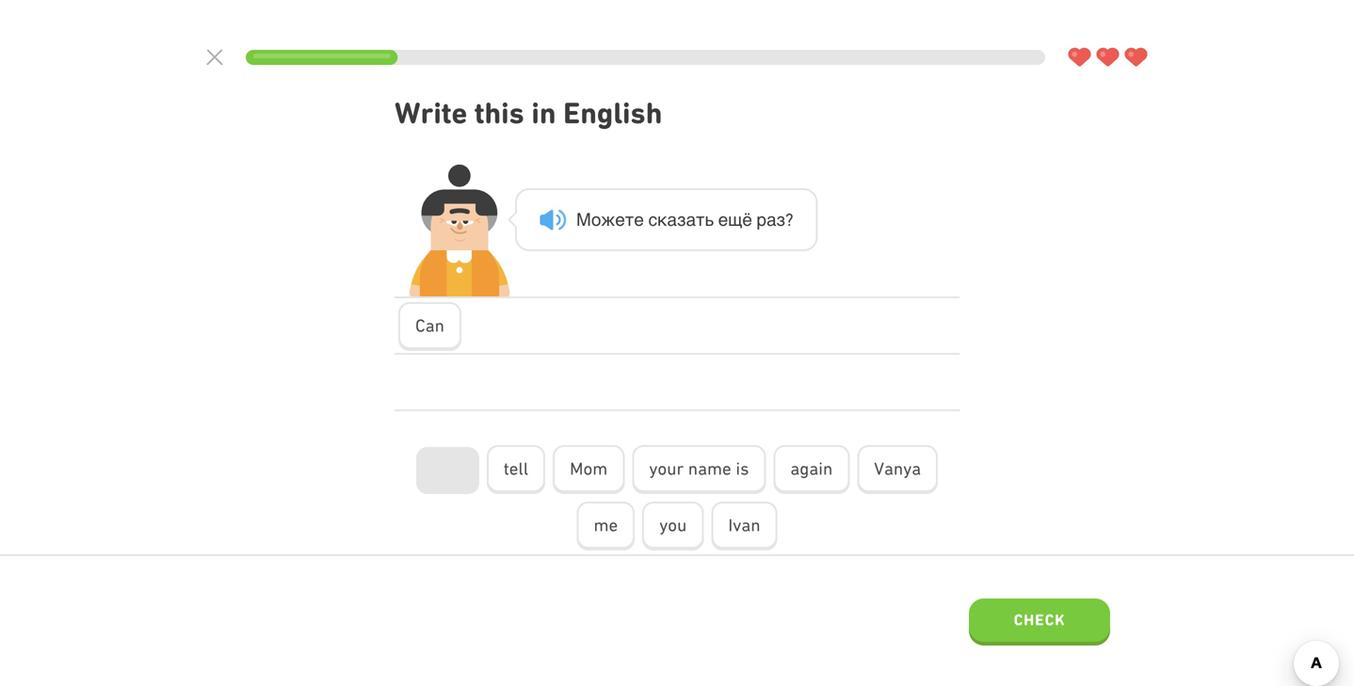 Task type: describe. For each thing, give the bounding box(es) containing it.
ivan
[[728, 515, 760, 535]]

к
[[657, 210, 667, 230]]

mom
[[570, 459, 608, 479]]

again button
[[773, 445, 850, 494]]

ё
[[742, 210, 752, 230]]

ь
[[705, 210, 714, 230]]

me
[[594, 515, 618, 535]]

с
[[648, 210, 657, 230]]

check button
[[969, 599, 1110, 646]]

3 а from the left
[[766, 210, 776, 230]]

vanya button
[[857, 445, 938, 494]]

ж
[[601, 210, 615, 230]]

you
[[659, 515, 687, 535]]

3 е from the left
[[718, 210, 728, 230]]

write
[[395, 96, 467, 130]]

you button
[[642, 502, 704, 551]]

2 т from the left
[[696, 210, 705, 230]]

м
[[576, 210, 591, 230]]

your name is
[[649, 459, 749, 479]]

tell
[[504, 459, 528, 479]]

2 з from the left
[[776, 210, 785, 230]]



Task type: locate. For each thing, give the bounding box(es) containing it.
mom button
[[553, 445, 625, 494]]

this
[[474, 96, 524, 130]]

е
[[615, 210, 625, 230], [634, 210, 644, 230], [718, 210, 728, 230]]

з right к
[[677, 210, 686, 230]]

а left ?
[[766, 210, 776, 230]]

т left the щ
[[696, 210, 705, 230]]

т
[[625, 210, 634, 230], [696, 210, 705, 230]]

1 з from the left
[[677, 210, 686, 230]]

щ
[[728, 210, 742, 230]]

0 horizontal spatial а
[[667, 210, 677, 230]]

0 horizontal spatial е
[[615, 210, 625, 230]]

1 horizontal spatial а
[[686, 210, 696, 230]]

е left с
[[634, 210, 644, 230]]

progress bar
[[246, 50, 1045, 65]]

з
[[677, 210, 686, 230], [776, 210, 785, 230]]

in
[[531, 96, 556, 130]]

1 а from the left
[[667, 210, 677, 230]]

can
[[415, 316, 444, 336]]

а left ь
[[686, 210, 696, 230]]

is
[[736, 459, 749, 479]]

2 horizontal spatial а
[[766, 210, 776, 230]]

е щ ё р а з ?
[[718, 210, 794, 230]]

check
[[1014, 611, 1065, 629]]

0 horizontal spatial з
[[677, 210, 686, 230]]

tell button
[[487, 445, 545, 494]]

1 т from the left
[[625, 210, 634, 230]]

а right с
[[667, 210, 677, 230]]

?
[[785, 210, 794, 230]]

з right р
[[776, 210, 785, 230]]

2 а from the left
[[686, 210, 696, 230]]

ivan button
[[711, 502, 777, 551]]

your name is button
[[632, 445, 766, 494]]

е right о
[[615, 210, 625, 230]]

р
[[757, 210, 766, 230]]

о
[[591, 210, 601, 230]]

т right ж
[[625, 210, 634, 230]]

м о ж е т е с к а з а т ь
[[576, 210, 714, 230]]

your
[[649, 459, 684, 479]]

1 horizontal spatial т
[[696, 210, 705, 230]]

2 horizontal spatial е
[[718, 210, 728, 230]]

me button
[[577, 502, 635, 551]]

а
[[667, 210, 677, 230], [686, 210, 696, 230], [766, 210, 776, 230]]

vanya
[[874, 459, 921, 479]]

english
[[563, 96, 662, 130]]

0 horizontal spatial т
[[625, 210, 634, 230]]

can button
[[398, 302, 461, 351]]

е right ь
[[718, 210, 728, 230]]

1 е from the left
[[615, 210, 625, 230]]

1 horizontal spatial е
[[634, 210, 644, 230]]

name
[[688, 459, 731, 479]]

write this in english
[[395, 96, 662, 130]]

2 е from the left
[[634, 210, 644, 230]]

1 horizontal spatial з
[[776, 210, 785, 230]]

again
[[790, 459, 833, 479]]



Task type: vqa. For each thing, say whether or not it's contained in the screenshot.
Write this in Russian
no



